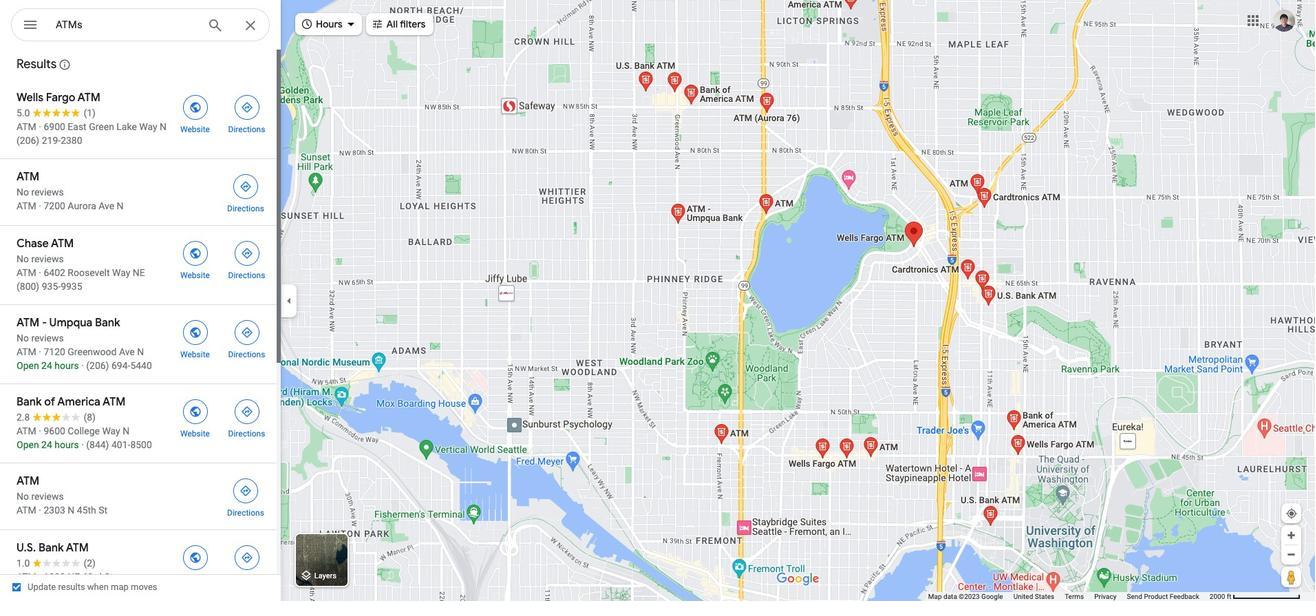 Task type: locate. For each thing, give the bounding box(es) containing it.
None field
[[56, 17, 196, 33]]

ft
[[1228, 593, 1232, 600]]

moves
[[131, 582, 157, 592]]

update
[[28, 582, 56, 592]]

privacy button
[[1095, 592, 1117, 601]]

4 website from the top
[[180, 429, 210, 439]]

feedback
[[1171, 593, 1200, 600]]

directions image for second website image from the top directions button website link
[[241, 326, 253, 339]]

2 website from the top
[[180, 271, 210, 280]]

3 website image from the top
[[189, 406, 201, 418]]

collapse side panel image
[[282, 293, 297, 308]]

hours
[[316, 18, 343, 30]]

united
[[1014, 593, 1034, 600]]

4 website link from the top
[[169, 395, 221, 439]]

 button
[[11, 8, 50, 44]]

results
[[58, 582, 85, 592]]

directions button for second website image from the top
[[221, 316, 273, 360]]

send product feedback
[[1128, 593, 1200, 600]]

website link for directions button associated with website icon
[[169, 237, 221, 281]]

2000 ft
[[1211, 593, 1232, 600]]

terms
[[1065, 593, 1085, 600]]

when
[[87, 582, 109, 592]]

all
[[387, 18, 398, 30]]

layers
[[315, 572, 337, 581]]

filters
[[400, 18, 426, 30]]

website for website icon
[[180, 271, 210, 280]]

directions image
[[241, 247, 253, 260], [241, 326, 253, 339], [241, 406, 253, 418], [240, 485, 252, 497]]

 search field
[[11, 8, 270, 44]]

2 vertical spatial directions image
[[241, 552, 253, 564]]

send product feedback button
[[1128, 592, 1200, 601]]

2 website image from the top
[[189, 326, 201, 339]]

website link for second website image from the top directions button
[[169, 316, 221, 360]]

4 website image from the top
[[189, 552, 201, 564]]

ATMs field
[[11, 8, 270, 42]]

footer
[[929, 592, 1211, 601]]

directions button
[[221, 91, 273, 135], [219, 170, 273, 214], [221, 237, 273, 281], [221, 316, 273, 360], [221, 395, 273, 439], [219, 474, 273, 519]]

1 website from the top
[[180, 125, 210, 134]]


[[22, 15, 39, 34]]

website image
[[189, 101, 201, 114], [189, 326, 201, 339], [189, 406, 201, 418], [189, 552, 201, 564]]

footer containing map data ©2023 google
[[929, 592, 1211, 601]]

directions image inside button
[[241, 101, 253, 114]]

website link
[[169, 91, 221, 135], [169, 237, 221, 281], [169, 316, 221, 360], [169, 395, 221, 439]]

1 vertical spatial directions image
[[240, 180, 252, 193]]

directions
[[228, 125, 265, 134], [227, 204, 264, 213], [228, 271, 265, 280], [228, 350, 265, 359], [228, 429, 265, 439], [227, 508, 264, 518]]

3 website link from the top
[[169, 316, 221, 360]]

show street view coverage image
[[1282, 567, 1302, 587]]

data
[[944, 593, 958, 600]]

2 website link from the top
[[169, 237, 221, 281]]

learn more about legal disclosure regarding public reviews on google maps image
[[59, 59, 71, 71]]

0 vertical spatial directions image
[[241, 101, 253, 114]]

send
[[1128, 593, 1143, 600]]

website
[[180, 125, 210, 134], [180, 271, 210, 280], [180, 350, 210, 359], [180, 429, 210, 439]]

3 website from the top
[[180, 350, 210, 359]]

Update results when map moves checkbox
[[12, 578, 157, 596]]

zoom in image
[[1287, 530, 1297, 541]]

states
[[1036, 593, 1055, 600]]

1 website link from the top
[[169, 91, 221, 135]]

directions image for fourth website image from the bottom of the results for atms "feed"
[[241, 101, 253, 114]]

google maps element
[[0, 0, 1316, 601]]

directions image
[[241, 101, 253, 114], [240, 180, 252, 193], [241, 552, 253, 564]]

google account: nolan park  
(nolan.park@adept.ai) image
[[1274, 9, 1296, 31]]



Task type: vqa. For each thing, say whether or not it's contained in the screenshot.

no



Task type: describe. For each thing, give the bounding box(es) containing it.
none field inside atms field
[[56, 17, 196, 33]]

2000
[[1211, 593, 1226, 600]]

directions image for website link associated with 2nd website image from the bottom directions button
[[241, 406, 253, 418]]

footer inside google maps element
[[929, 592, 1211, 601]]

directions image for first website image from the bottom of the results for atms "feed"
[[241, 552, 253, 564]]


[[301, 16, 313, 31]]

 hours
[[301, 16, 343, 31]]

terms button
[[1065, 592, 1085, 601]]

website image
[[189, 247, 201, 260]]

map
[[111, 582, 129, 592]]

google
[[982, 593, 1004, 600]]


[[372, 16, 384, 31]]

website link for directions button associated with fourth website image from the bottom of the results for atms "feed"
[[169, 91, 221, 135]]

product
[[1145, 593, 1169, 600]]

zoom out image
[[1287, 550, 1297, 560]]

united states
[[1014, 593, 1055, 600]]

map
[[929, 593, 942, 600]]

directions image for directions button associated with website icon's website link
[[241, 247, 253, 260]]

directions button for website icon
[[221, 237, 273, 281]]

show your location image
[[1286, 508, 1299, 520]]

privacy
[[1095, 593, 1117, 600]]

results
[[17, 56, 57, 72]]

map data ©2023 google
[[929, 593, 1004, 600]]

 all filters
[[372, 16, 426, 31]]

2000 ft button
[[1211, 593, 1302, 600]]

website link for 2nd website image from the bottom directions button
[[169, 395, 221, 439]]

website for 2nd website image from the bottom
[[180, 429, 210, 439]]

results for atms feed
[[0, 48, 281, 601]]

website for second website image from the top
[[180, 350, 210, 359]]

directions button for fourth website image from the bottom of the results for atms "feed"
[[221, 91, 273, 135]]

website for fourth website image from the bottom of the results for atms "feed"
[[180, 125, 210, 134]]

directions button for 2nd website image from the bottom
[[221, 395, 273, 439]]

united states button
[[1014, 592, 1055, 601]]

1 website image from the top
[[189, 101, 201, 114]]

update results when map moves
[[28, 582, 157, 592]]

©2023
[[959, 593, 980, 600]]



